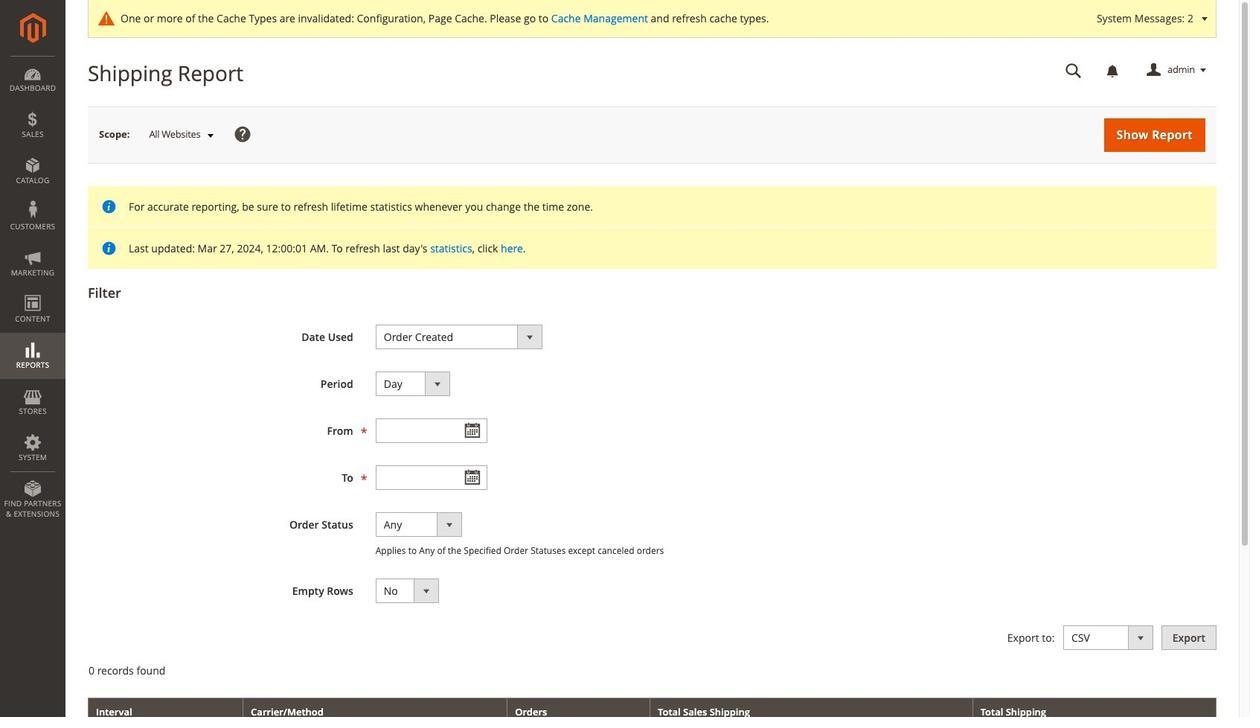 Task type: locate. For each thing, give the bounding box(es) containing it.
None text field
[[376, 418, 488, 443], [376, 465, 488, 490], [376, 418, 488, 443], [376, 465, 488, 490]]

menu bar
[[0, 56, 66, 527]]

None text field
[[1056, 57, 1093, 83]]



Task type: describe. For each thing, give the bounding box(es) containing it.
magento admin panel image
[[20, 13, 46, 43]]



